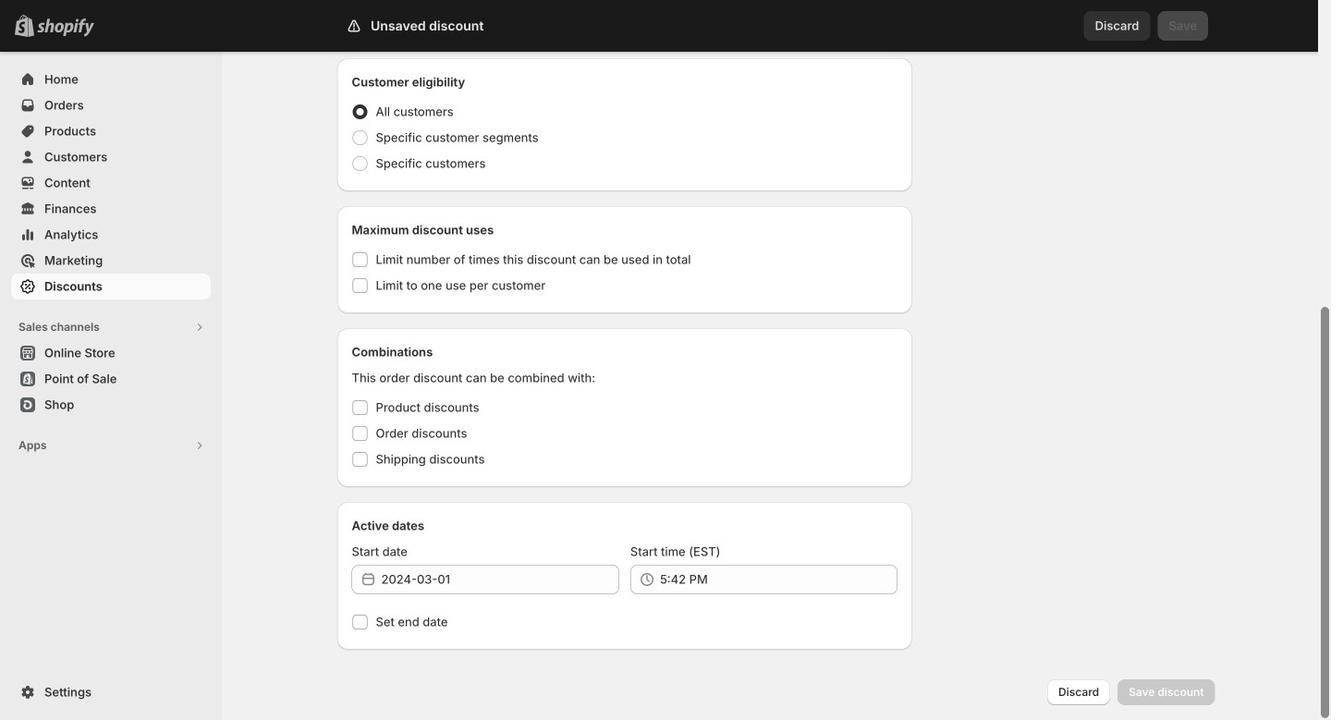 Task type: describe. For each thing, give the bounding box(es) containing it.
Enter time text field
[[660, 565, 898, 594]]

shopify image
[[37, 18, 94, 37]]



Task type: locate. For each thing, give the bounding box(es) containing it.
YYYY-MM-DD text field
[[381, 565, 619, 594]]



Task type: vqa. For each thing, say whether or not it's contained in the screenshot.
Customer accounts "link"
no



